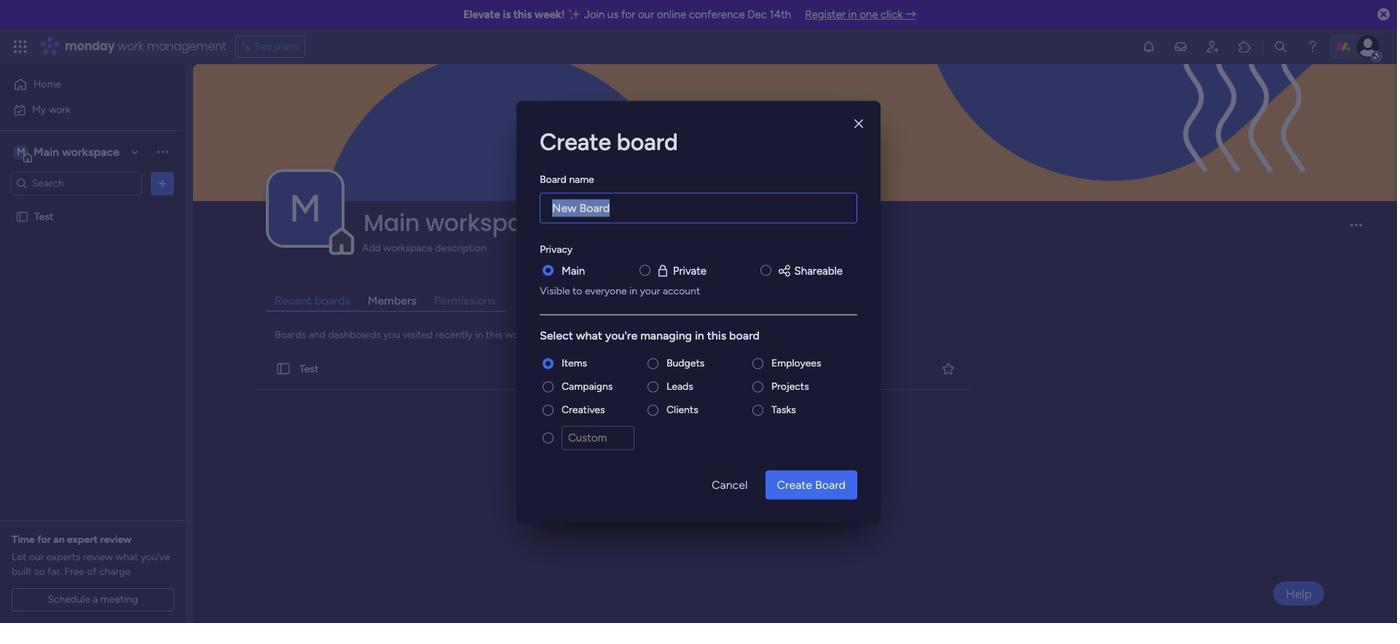 Task type: vqa. For each thing, say whether or not it's contained in the screenshot.
topmost the M
no



Task type: locate. For each thing, give the bounding box(es) containing it.
time for an expert review let our experts review what you've built so far. free of charge
[[12, 533, 170, 578]]

online
[[657, 8, 687, 21]]

1 horizontal spatial work
[[118, 38, 144, 55]]

0 horizontal spatial main
[[34, 145, 59, 159]]

0 horizontal spatial our
[[29, 551, 44, 563]]

brad klo image
[[1357, 35, 1380, 58]]

select what you're managing in this board heading
[[540, 327, 858, 344]]

work right monday
[[118, 38, 144, 55]]

workspace
[[62, 145, 120, 159], [426, 206, 551, 239], [383, 242, 433, 254], [505, 329, 554, 341]]

our
[[638, 8, 654, 21], [29, 551, 44, 563]]

workspace right 'add' in the left of the page
[[383, 242, 433, 254]]

1 vertical spatial for
[[37, 533, 51, 546]]

1 horizontal spatial what
[[576, 328, 603, 342]]

search everything image
[[1274, 39, 1288, 54]]

plans
[[275, 40, 299, 52]]

items
[[562, 357, 587, 369]]

0 horizontal spatial work
[[49, 103, 71, 116]]

my work button
[[9, 98, 157, 121]]

1 vertical spatial board
[[815, 477, 846, 491]]

built
[[12, 566, 32, 578]]

one
[[860, 8, 878, 21]]

0 vertical spatial test
[[34, 210, 53, 223]]

in up "budgets"
[[695, 328, 705, 342]]

create
[[540, 128, 611, 155], [777, 477, 813, 491]]

inbox image
[[1174, 39, 1189, 54]]

workspace image
[[14, 144, 28, 160]]

main up 'add' in the left of the page
[[364, 206, 420, 239]]

create right cancel
[[777, 477, 813, 491]]

main workspace up description
[[364, 206, 551, 239]]

this
[[514, 8, 532, 21], [707, 328, 727, 342], [486, 329, 503, 341]]

privacy
[[540, 243, 573, 255]]

dashboards
[[328, 329, 381, 341]]

create inside heading
[[540, 128, 611, 155]]

2 horizontal spatial main
[[562, 264, 585, 277]]

1 vertical spatial our
[[29, 551, 44, 563]]

1 horizontal spatial test
[[300, 363, 319, 375]]

public board image
[[15, 210, 29, 223], [275, 361, 291, 377]]

0 vertical spatial for
[[622, 8, 636, 21]]

let
[[12, 551, 26, 563]]

public board image inside test link
[[275, 361, 291, 377]]

main
[[34, 145, 59, 159], [364, 206, 420, 239], [562, 264, 585, 277]]

our up so
[[29, 551, 44, 563]]

main workspace
[[34, 145, 120, 159], [364, 206, 551, 239]]

0 vertical spatial public board image
[[15, 210, 29, 223]]

permissions
[[434, 294, 496, 308]]

2 vertical spatial main
[[562, 264, 585, 277]]

work for my
[[49, 103, 71, 116]]

members
[[368, 294, 417, 308]]

register
[[805, 8, 846, 21]]

work right my
[[49, 103, 71, 116]]

1 horizontal spatial main workspace
[[364, 206, 551, 239]]

public board image inside test list box
[[15, 210, 29, 223]]

select
[[540, 328, 573, 342]]

test
[[34, 210, 53, 223], [300, 363, 319, 375]]

0 horizontal spatial board
[[540, 173, 567, 185]]

0 horizontal spatial public board image
[[15, 210, 29, 223]]

apps image
[[1238, 39, 1253, 54]]

for inside time for an expert review let our experts review what you've built so far. free of charge
[[37, 533, 51, 546]]

main right workspace icon on the top left of the page
[[34, 145, 59, 159]]

private
[[673, 264, 707, 277]]

name
[[569, 173, 594, 185]]

option
[[0, 203, 186, 206]]

elevate is this week! ✨ join us for our online conference dec 14th
[[463, 8, 792, 21]]

public board image down workspace icon on the top left of the page
[[15, 210, 29, 223]]

1 vertical spatial work
[[49, 103, 71, 116]]

1 horizontal spatial board
[[815, 477, 846, 491]]

review up of
[[83, 551, 113, 563]]

test down and
[[300, 363, 319, 375]]

board
[[617, 128, 678, 155], [729, 328, 760, 342]]

1 vertical spatial test
[[300, 363, 319, 375]]

is
[[503, 8, 511, 21]]

0 vertical spatial our
[[638, 8, 654, 21]]

Custom field
[[562, 426, 635, 450]]

1 vertical spatial what
[[116, 551, 138, 563]]

add
[[362, 242, 381, 254]]

0 vertical spatial main
[[34, 145, 59, 159]]

0 vertical spatial work
[[118, 38, 144, 55]]

0 vertical spatial create
[[540, 128, 611, 155]]

boards and dashboards you visited recently in this workspace
[[275, 329, 554, 341]]

work inside "button"
[[49, 103, 71, 116]]

create board heading
[[540, 124, 858, 159]]

create inside button
[[777, 477, 813, 491]]

0 horizontal spatial test
[[34, 210, 53, 223]]

create board
[[540, 128, 678, 155]]

main inside privacy element
[[562, 264, 585, 277]]

test for public board icon in the test link
[[300, 363, 319, 375]]

public board image down the boards
[[275, 361, 291, 377]]

experts
[[46, 551, 81, 563]]

meeting
[[100, 593, 138, 606]]

this right recently
[[486, 329, 503, 341]]

my
[[32, 103, 46, 116]]

main workspace up search in workspace field
[[34, 145, 120, 159]]

private button
[[656, 262, 707, 279]]

privacy heading
[[540, 241, 573, 257]]

workspace up description
[[426, 206, 551, 239]]

schedule a meeting button
[[12, 588, 174, 611]]

what up charge
[[116, 551, 138, 563]]

0 vertical spatial main workspace
[[34, 145, 120, 159]]

1 horizontal spatial public board image
[[275, 361, 291, 377]]

this right "managing"
[[707, 328, 727, 342]]

an
[[53, 533, 65, 546]]

creatives
[[562, 403, 605, 416]]

1 horizontal spatial our
[[638, 8, 654, 21]]

us
[[608, 8, 619, 21]]

recent boards
[[275, 294, 351, 308]]

0 vertical spatial what
[[576, 328, 603, 342]]

in left your
[[630, 285, 638, 297]]

main up to
[[562, 264, 585, 277]]

home button
[[9, 73, 157, 96]]

monday work management
[[65, 38, 226, 55]]

1 vertical spatial public board image
[[275, 361, 291, 377]]

in
[[849, 8, 857, 21], [630, 285, 638, 297], [695, 328, 705, 342], [475, 329, 483, 341]]

visible
[[540, 285, 570, 297]]

tasks
[[772, 403, 796, 416]]

for right us at the left
[[622, 8, 636, 21]]

test inside list box
[[34, 210, 53, 223]]

elevate
[[463, 8, 500, 21]]

1 horizontal spatial main
[[364, 206, 420, 239]]

what
[[576, 328, 603, 342], [116, 551, 138, 563]]

invite members image
[[1206, 39, 1221, 54]]

0 vertical spatial board
[[540, 173, 567, 185]]

test down search in workspace field
[[34, 210, 53, 223]]

our left online
[[638, 8, 654, 21]]

this right is
[[514, 8, 532, 21]]

in inside heading
[[695, 328, 705, 342]]

1 vertical spatial create
[[777, 477, 813, 491]]

in left one
[[849, 8, 857, 21]]

you're
[[605, 328, 638, 342]]

visited
[[403, 329, 433, 341]]

1 horizontal spatial create
[[777, 477, 813, 491]]

what up items
[[576, 328, 603, 342]]

help image
[[1306, 39, 1320, 54]]

0 horizontal spatial create
[[540, 128, 611, 155]]

recently
[[436, 329, 473, 341]]

of
[[87, 566, 97, 578]]

shareable
[[795, 264, 843, 277]]

test for public board icon inside test list box
[[34, 210, 53, 223]]

for left an
[[37, 533, 51, 546]]

review up charge
[[100, 533, 132, 546]]

privacy element
[[540, 262, 858, 298]]

select what you're managing in this board option group
[[540, 356, 858, 458]]

0 horizontal spatial board
[[617, 128, 678, 155]]

workspace down visible
[[505, 329, 554, 341]]

2 horizontal spatial this
[[707, 328, 727, 342]]

dec
[[748, 8, 767, 21]]

for
[[622, 8, 636, 21], [37, 533, 51, 546]]

1 horizontal spatial this
[[514, 8, 532, 21]]

create up "name"
[[540, 128, 611, 155]]

0 horizontal spatial main workspace
[[34, 145, 120, 159]]

notifications image
[[1142, 39, 1157, 54]]

0 horizontal spatial what
[[116, 551, 138, 563]]

board
[[540, 173, 567, 185], [815, 477, 846, 491]]

1 horizontal spatial board
[[729, 328, 760, 342]]

your
[[640, 285, 661, 297]]

work
[[118, 38, 144, 55], [49, 103, 71, 116]]

0 horizontal spatial for
[[37, 533, 51, 546]]



Task type: describe. For each thing, give the bounding box(es) containing it.
help button
[[1274, 582, 1325, 606]]

visible to everyone in your account
[[540, 285, 700, 297]]

register in one click →
[[805, 8, 917, 21]]

in inside privacy element
[[630, 285, 638, 297]]

workspace up search in workspace field
[[62, 145, 120, 159]]

management
[[147, 38, 226, 55]]

schedule a meeting
[[48, 593, 138, 606]]

boards
[[315, 294, 351, 308]]

close image
[[855, 118, 864, 129]]

create for create board
[[777, 477, 813, 491]]

see
[[255, 40, 272, 52]]

clients
[[667, 403, 699, 416]]

budgets
[[667, 357, 705, 369]]

test link
[[254, 348, 975, 390]]

recent
[[275, 294, 312, 308]]

board name
[[540, 173, 594, 185]]

what inside time for an expert review let our experts review what you've built so far. free of charge
[[116, 551, 138, 563]]

m
[[17, 145, 25, 158]]

1 vertical spatial board
[[729, 328, 760, 342]]

charge
[[99, 566, 131, 578]]

create board button
[[766, 470, 858, 499]]

board inside button
[[815, 477, 846, 491]]

workspace selection element
[[14, 143, 122, 162]]

home
[[34, 78, 61, 90]]

0 horizontal spatial this
[[486, 329, 503, 341]]

everyone
[[585, 285, 627, 297]]

so
[[34, 566, 45, 578]]

add to favorites image
[[941, 361, 956, 376]]

to
[[573, 285, 583, 297]]

what inside select what you're managing in this board heading
[[576, 328, 603, 342]]

main button
[[562, 262, 585, 279]]

1 vertical spatial main
[[364, 206, 420, 239]]

register in one click → link
[[805, 8, 917, 21]]

board name heading
[[540, 171, 594, 187]]

select product image
[[13, 39, 28, 54]]

in right recently
[[475, 329, 483, 341]]

far.
[[47, 566, 62, 578]]

✨
[[568, 8, 582, 21]]

join
[[584, 8, 605, 21]]

free
[[65, 566, 85, 578]]

leads
[[667, 380, 694, 392]]

see plans button
[[235, 36, 305, 58]]

help
[[1286, 586, 1312, 601]]

you
[[384, 329, 400, 341]]

my work
[[32, 103, 71, 116]]

test list box
[[0, 201, 186, 426]]

conference
[[689, 8, 745, 21]]

Main workspace field
[[360, 206, 1339, 239]]

week!
[[535, 8, 565, 21]]

this inside heading
[[707, 328, 727, 342]]

create for create board
[[540, 128, 611, 155]]

create board
[[777, 477, 846, 491]]

14th
[[770, 8, 792, 21]]

0 vertical spatial review
[[100, 533, 132, 546]]

description
[[435, 242, 487, 254]]

our inside time for an expert review let our experts review what you've built so far. free of charge
[[29, 551, 44, 563]]

see plans
[[255, 40, 299, 52]]

main workspace inside workspace selection element
[[34, 145, 120, 159]]

work for monday
[[118, 38, 144, 55]]

employees
[[772, 357, 822, 369]]

1 vertical spatial main workspace
[[364, 206, 551, 239]]

cancel
[[712, 477, 748, 491]]

campaigns
[[562, 380, 613, 392]]

schedule
[[48, 593, 90, 606]]

and
[[309, 329, 326, 341]]

→
[[906, 8, 917, 21]]

time
[[12, 533, 35, 546]]

projects
[[772, 380, 809, 392]]

1 vertical spatial review
[[83, 551, 113, 563]]

monday
[[65, 38, 115, 55]]

Search in workspace field
[[31, 175, 122, 192]]

account
[[663, 285, 700, 297]]

0 vertical spatial board
[[617, 128, 678, 155]]

a
[[93, 593, 98, 606]]

main inside workspace selection element
[[34, 145, 59, 159]]

click
[[881, 8, 903, 21]]

select what you're managing in this board
[[540, 328, 760, 342]]

add workspace description
[[362, 242, 487, 254]]

you've
[[141, 551, 170, 563]]

expert
[[67, 533, 98, 546]]

managing
[[641, 328, 692, 342]]

boards
[[275, 329, 306, 341]]

board inside 'heading'
[[540, 173, 567, 185]]

shareable button
[[777, 262, 843, 279]]

1 horizontal spatial for
[[622, 8, 636, 21]]

cancel button
[[700, 470, 760, 499]]

Board name field
[[540, 192, 858, 223]]



